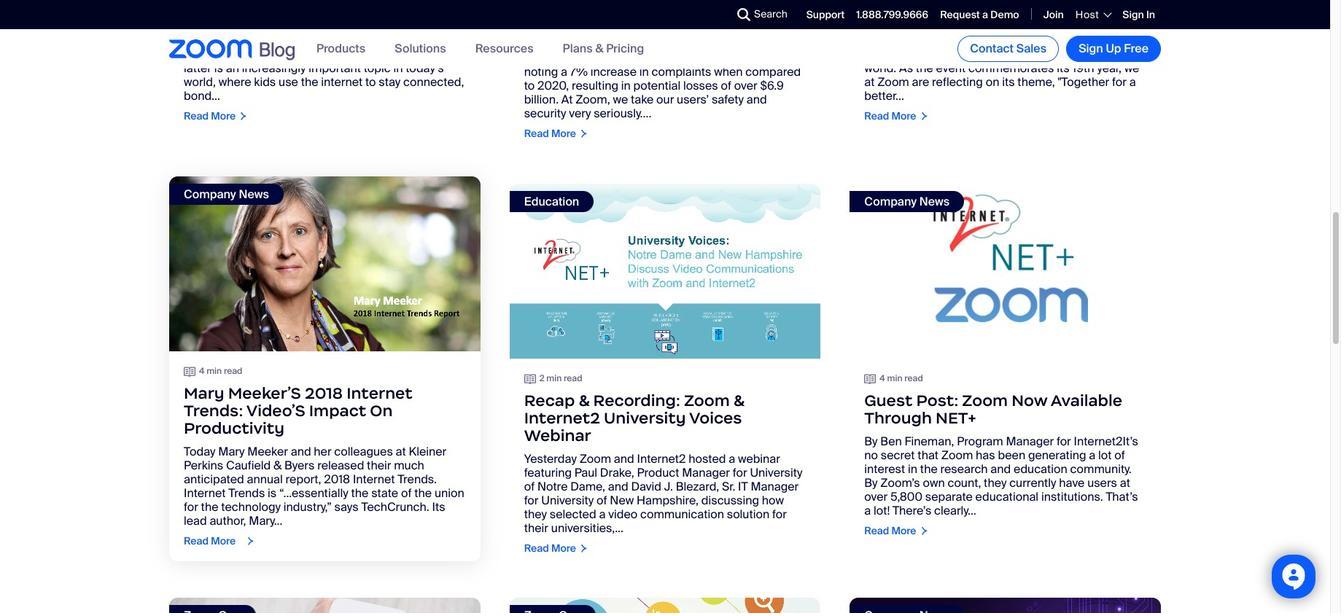 Task type: vqa. For each thing, say whether or not it's contained in the screenshot.
place.
no



Task type: locate. For each thing, give the bounding box(es) containing it.
read up the post:
[[905, 373, 924, 385]]

how inside recap & recording: zoom & internet2 university voices webinar yesterday zoom and internet2 hosted a webinar featuring paul drake, product manager for university of notre dame, and david j. blezard, sr. it manager for university of new hampshire, discussing how they selected a video communication solution for their universities,... read more
[[762, 493, 784, 508]]

join link
[[1044, 8, 1064, 21]]

1 vertical spatial internet2
[[637, 451, 686, 467]]

manager
[[1006, 434, 1054, 449], [682, 465, 730, 481], [751, 479, 799, 494]]

online up "noting"
[[541, 36, 574, 52]]

its left 19th
[[1057, 60, 1070, 76]]

1 vertical spatial as
[[900, 60, 914, 76]]

2 horizontal spatial —
[[566, 50, 575, 66]]

more inside recap & recording: zoom & internet2 university voices webinar yesterday zoom and internet2 hosted a webinar featuring paul drake, product manager for university of notre dame, and david j. blezard, sr. it manager for university of new hampshire, discussing how they selected a video communication solution for their universities,... read more
[[552, 542, 576, 555]]

the inside every year, safer internet day arrives in early february to remind us all just how important it is to protect digital experiences in an ever-evolving virtual world. as the event commemorates its 19th year, we at zoom are reflecting on its theme, "together for a better... read more
[[916, 60, 934, 76]]

yesterday
[[524, 451, 577, 467]]

1 horizontal spatial that
[[918, 448, 939, 463]]

0 horizontal spatial internet2
[[524, 408, 600, 428]]

0 vertical spatial university
[[604, 408, 686, 428]]

2 horizontal spatial read
[[905, 373, 924, 385]]

to left remind
[[915, 33, 925, 48]]

how inside every year, safer internet day arrives in early february to remind us all just how important it is to protect digital experiences in an ever-evolving virtual world. as the event commemorates its 19th year, we at zoom are reflecting on its theme, "together for a better... read more
[[1021, 33, 1043, 48]]

more inside "mary meeker's 2018 internet trends: video's impact on productivity today mary meeker and her colleagues at kleiner perkins caufield & byers released their much anticipated annual report, 2018 internet trends. internet trends is "...essentially the state of the union for the technology industry," says techcrunch. its lead author, mary... read more"
[[211, 535, 236, 548]]

2 vertical spatial is
[[268, 486, 277, 501]]

min for mary
[[207, 366, 222, 377]]

more down the bond...
[[211, 109, 236, 122]]

contact sales
[[971, 41, 1047, 56]]

1 vertical spatial by
[[865, 475, 878, 491]]

event
[[937, 60, 966, 76]]

None search field
[[684, 3, 741, 26]]

min up guest
[[888, 373, 903, 385]]

1 vertical spatial is
[[214, 60, 223, 76]]

2 horizontal spatial manager
[[1006, 434, 1054, 449]]

0 vertical spatial year,
[[897, 19, 921, 34]]

0 horizontal spatial company news
[[184, 186, 269, 202]]

today
[[184, 444, 216, 459]]

read down the bond...
[[184, 109, 209, 122]]

0 vertical spatial as
[[524, 36, 538, 52]]

zoom left has
[[942, 448, 974, 463]]

company news for guest
[[865, 194, 950, 209]]

seriously....
[[594, 106, 652, 121]]

pricing
[[606, 41, 644, 56]]

zoom up hosted
[[684, 391, 730, 410]]

1 vertical spatial their
[[367, 458, 391, 473]]

productivity
[[184, 419, 285, 438]]

company for mary
[[184, 186, 236, 202]]

want to talk about it?many parents find that question on their lips for countless reasons. school, issues with other kids, and — hopefully — online safety. the latter is an increasingly important topic in today's world, where kids use the internet to stay connected, bond... read more
[[184, 19, 464, 122]]

their inside want to talk about it?many parents find that question on their lips for countless reasons. school, issues with other kids, and — hopefully — online safety. the latter is an increasingly important topic in today's world, where kids use the internet to stay connected, bond... read more
[[200, 33, 225, 48]]

internet
[[955, 19, 997, 34], [622, 50, 664, 66], [347, 383, 413, 403], [353, 472, 395, 487], [184, 486, 226, 501]]

1 vertical spatial over
[[865, 489, 888, 505]]

techcrunch.
[[362, 499, 430, 515]]

at down protect
[[865, 74, 875, 90]]

0 horizontal spatial —
[[290, 47, 298, 62]]

read inside guest post: zoom now available through net+ by ben fineman, program manager for internet2it's no secret that zoom has been generating a lot of interest in the research and education community. by zoom's own count, they currently have users at over 5,800 separate educational institutions. that's a lot! there's clearly... read more
[[865, 524, 890, 537]]

0 vertical spatial sign
[[1123, 8, 1145, 21]]

search image
[[738, 8, 751, 21]]

0 vertical spatial on
[[184, 33, 198, 48]]

zoom up program
[[963, 391, 1008, 410]]

users'
[[677, 92, 709, 107]]

industry,"
[[284, 499, 332, 515]]

2021
[[759, 50, 785, 66]]

our
[[657, 92, 674, 107]]

new
[[610, 493, 634, 508]]

and inside guest post: zoom now available through net+ by ben fineman, program manager for internet2it's no secret that zoom has been generating a lot of interest in the research and education community. by zoom's own count, they currently have users at over 5,800 separate educational institutions. that's a lot! there's clearly... read more
[[991, 462, 1011, 477]]

— inside as online activity increases, so do cybercriminal attacks — with the internet crime report for 2021 noting a 7% increase in complaints when compared to 2020, resulting in potential losses of over $6.9 billion. at zoom, we take our users' safety and security very seriously.... read more
[[566, 50, 575, 66]]

zoom logo image
[[169, 40, 252, 58]]

0 horizontal spatial on
[[184, 33, 198, 48]]

contact sales link
[[958, 36, 1060, 62]]

their left selected
[[524, 521, 549, 536]]

2018 up her
[[305, 383, 343, 403]]

manager inside guest post: zoom now available through net+ by ben fineman, program manager for internet2it's no secret that zoom has been generating a lot of interest in the research and education community. by zoom's own count, they currently have users at over 5,800 separate educational institutions. that's a lot! there's clearly... read more
[[1006, 434, 1054, 449]]

4 min read up guest
[[880, 373, 924, 385]]

0 horizontal spatial online
[[364, 47, 397, 62]]

and left her
[[291, 444, 311, 459]]

min for guest
[[888, 373, 903, 385]]

1 horizontal spatial online
[[541, 36, 574, 52]]

a down virtual
[[1130, 74, 1136, 90]]

lead
[[184, 513, 207, 529]]

post:
[[917, 391, 959, 410]]

0 horizontal spatial that
[[394, 19, 415, 34]]

kids
[[254, 74, 276, 90]]

of left notre
[[524, 479, 535, 494]]

1 vertical spatial how
[[762, 493, 784, 508]]

resulting
[[572, 78, 619, 93]]

at inside every year, safer internet day arrives in early february to remind us all just how important it is to protect digital experiences in an ever-evolving virtual world. as the event commemorates its 19th year, we at zoom are reflecting on its theme, "together for a better... read more
[[865, 74, 875, 90]]

mary up productivity
[[184, 383, 224, 403]]

0 horizontal spatial manager
[[682, 465, 730, 481]]

communication
[[641, 507, 724, 522]]

1 vertical spatial they
[[524, 507, 547, 522]]

paul
[[575, 465, 598, 481]]

read down lot!
[[865, 524, 890, 537]]

has
[[976, 448, 996, 463]]

manager up discussing
[[682, 465, 730, 481]]

we inside every year, safer internet day arrives in early february to remind us all just how important it is to protect digital experiences in an ever-evolving virtual world. as the event commemorates its 19th year, we at zoom are reflecting on its theme, "together for a better... read more
[[1125, 60, 1140, 76]]

notre
[[538, 479, 568, 494]]

year, down up
[[1098, 60, 1122, 76]]

j.
[[665, 479, 673, 494]]

1 horizontal spatial how
[[1021, 33, 1043, 48]]

as up "noting"
[[524, 36, 538, 52]]

company news for mary
[[184, 186, 269, 202]]

manager up 'education'
[[1006, 434, 1054, 449]]

2 horizontal spatial at
[[1121, 475, 1131, 491]]

increase
[[591, 64, 637, 79]]

complaints
[[652, 64, 712, 79]]

manager right 'it' on the right bottom
[[751, 479, 799, 494]]

we
[[1125, 60, 1140, 76], [613, 92, 628, 107]]

recap & recording: zoom & internet2 university voices webinar image
[[510, 184, 821, 359]]

talk
[[227, 19, 246, 34]]

mary meeker image
[[169, 176, 481, 351]]

users
[[1088, 475, 1118, 491]]

1 horizontal spatial news
[[920, 194, 950, 209]]

mary meeker's 2018 internet trends: video's impact on productivity today mary meeker and her colleagues at kleiner perkins caufield & byers released their much anticipated annual report, 2018 internet trends. internet trends is "...essentially the state of the union for the technology industry," says techcrunch. its lead author, mary... read more
[[184, 383, 465, 548]]

released
[[317, 458, 364, 473]]

for inside "mary meeker's 2018 internet trends: video's impact on productivity today mary meeker and her colleagues at kleiner perkins caufield & byers released their much anticipated annual report, 2018 internet trends. internet trends is "...essentially the state of the union for the technology industry," says techcrunch. its lead author, mary... read more"
[[184, 499, 198, 515]]

program
[[957, 434, 1004, 449]]

news
[[239, 186, 269, 202], [920, 194, 950, 209]]

on down experiences
[[986, 74, 1000, 90]]

0 vertical spatial important
[[1046, 33, 1098, 48]]

discussing
[[702, 493, 760, 508]]

we down free
[[1125, 60, 1140, 76]]

hampshire,
[[637, 493, 699, 508]]

0 horizontal spatial 4 min read
[[199, 366, 243, 377]]

recap & recording: zoom & internet2 university voices webinar yesterday zoom and internet2 hosted a webinar featuring paul drake, product manager for university of notre dame, and david j. blezard, sr. it manager for university of new hampshire, discussing how they selected a video communication solution for their universities,... read more
[[524, 391, 803, 555]]

products
[[317, 41, 366, 56]]

min right 2
[[547, 373, 562, 385]]

read for post:
[[905, 373, 924, 385]]

in inside guest post: zoom now available through net+ by ben fineman, program manager for internet2it's no secret that zoom has been generating a lot of interest in the research and education community. by zoom's own count, they currently have users at over 5,800 separate educational institutions. that's a lot! there's clearly... read more
[[908, 462, 918, 477]]

1 vertical spatial sign
[[1079, 41, 1104, 56]]

its left theme,
[[1003, 74, 1015, 90]]

0 horizontal spatial min
[[207, 366, 222, 377]]

plans
[[563, 41, 593, 56]]

use
[[279, 74, 298, 90]]

they down notre
[[524, 507, 547, 522]]

sign for sign up free
[[1079, 41, 1104, 56]]

on up "latter"
[[184, 33, 198, 48]]

of right losses
[[721, 78, 732, 93]]

internet inside as online activity increases, so do cybercriminal attacks — with the internet crime report for 2021 noting a 7% increase in complaints when compared to 2020, resulting in potential losses of over $6.9 billion. at zoom, we take our users' safety and security very seriously.... read more
[[622, 50, 664, 66]]

more down very
[[552, 127, 576, 140]]

for right lips
[[249, 33, 263, 48]]

0 vertical spatial they
[[984, 475, 1007, 491]]

1 horizontal spatial read
[[564, 373, 583, 385]]

logo blog.svg image
[[260, 39, 295, 62]]

and up david
[[614, 451, 635, 467]]

1 horizontal spatial with
[[577, 50, 599, 66]]

0 vertical spatial how
[[1021, 33, 1043, 48]]

2 horizontal spatial min
[[888, 373, 903, 385]]

& inside "mary meeker's 2018 internet trends: video's impact on productivity today mary meeker and her colleagues at kleiner perkins caufield & byers released their much anticipated annual report, 2018 internet trends. internet trends is "...essentially the state of the union for the technology industry," says techcrunch. its lead author, mary... read more"
[[274, 458, 282, 473]]

search image
[[738, 8, 751, 21]]

1 vertical spatial mary
[[218, 444, 245, 459]]

— right attacks on the top of the page
[[566, 50, 575, 66]]

2
[[540, 373, 545, 385]]

community.
[[1071, 462, 1132, 477]]

read down security
[[524, 127, 549, 140]]

product
[[637, 465, 680, 481]]

more inside guest post: zoom now available through net+ by ben fineman, program manager for internet2it's no secret that zoom has been generating a lot of interest in the research and education community. by zoom's own count, they currently have users at over 5,800 separate educational institutions. that's a lot! there's clearly... read more
[[892, 524, 917, 537]]

1 by from the top
[[865, 434, 878, 449]]

lot!
[[874, 503, 890, 518]]

and inside as online activity increases, so do cybercriminal attacks — with the internet crime report for 2021 noting a 7% increase in complaints when compared to 2020, resulting in potential losses of over $6.9 billion. at zoom, we take our users' safety and security very seriously.... read more
[[747, 92, 767, 107]]

separate
[[926, 489, 973, 505]]

to inside as online activity increases, so do cybercriminal attacks — with the internet crime report for 2021 noting a 7% increase in complaints when compared to 2020, resulting in potential losses of over $6.9 billion. at zoom, we take our users' safety and security very seriously.... read more
[[524, 78, 535, 93]]

and right "kids,"
[[267, 47, 287, 62]]

an left ever-
[[1023, 47, 1037, 62]]

1 vertical spatial year,
[[1098, 60, 1122, 76]]

been
[[998, 448, 1026, 463]]

to left "2020,"
[[524, 78, 535, 93]]

university down paul
[[542, 493, 594, 508]]

sign left in
[[1123, 8, 1145, 21]]

university right 'it' on the right bottom
[[750, 465, 803, 481]]

0 vertical spatial that
[[394, 19, 415, 34]]

a left 7% at the top of the page
[[561, 64, 568, 79]]

read down lead
[[184, 535, 209, 548]]

0 horizontal spatial an
[[226, 60, 239, 76]]

1 horizontal spatial 4
[[880, 373, 886, 385]]

that up 'own'
[[918, 448, 939, 463]]

their up state
[[367, 458, 391, 473]]

david
[[631, 479, 662, 494]]

1 horizontal spatial at
[[865, 74, 875, 90]]

and up educational
[[991, 462, 1011, 477]]

the inside as online activity increases, so do cybercriminal attacks — with the internet crime report for 2021 noting a 7% increase in complaints when compared to 2020, resulting in potential losses of over $6.9 billion. at zoom, we take our users' safety and security very seriously.... read more
[[602, 50, 619, 66]]

today's
[[406, 60, 444, 76]]

as right world.
[[900, 60, 914, 76]]

request a demo
[[941, 8, 1020, 21]]

1 vertical spatial on
[[986, 74, 1000, 90]]

more
[[211, 109, 236, 122], [892, 109, 917, 122], [552, 127, 576, 140], [892, 524, 917, 537], [211, 535, 236, 548], [552, 542, 576, 555]]

internet2 down 2 min read
[[524, 408, 600, 428]]

and left david
[[608, 479, 629, 494]]

more inside as online activity increases, so do cybercriminal attacks — with the internet crime report for 2021 noting a 7% increase in complaints when compared to 2020, resulting in potential losses of over $6.9 billion. at zoom, we take our users' safety and security very seriously.... read more
[[552, 127, 576, 140]]

at inside guest post: zoom now available through net+ by ben fineman, program manager for internet2it's no secret that zoom has been generating a lot of interest in the research and education community. by zoom's own count, they currently have users at over 5,800 separate educational institutions. that's a lot! there's clearly... read more
[[1121, 475, 1131, 491]]

more inside every year, safer internet day arrives in early february to remind us all just how important it is to protect digital experiences in an ever-evolving virtual world. as the event commemorates its 19th year, we at zoom are reflecting on its theme, "together for a better... read more
[[892, 109, 917, 122]]

read down notre
[[524, 542, 549, 555]]

0 horizontal spatial sign
[[1079, 41, 1104, 56]]

an left "kids,"
[[226, 60, 239, 76]]

4 min read for guest
[[880, 373, 924, 385]]

how right 'it' on the right bottom
[[762, 493, 784, 508]]

mary down productivity
[[218, 444, 245, 459]]

year, left safer
[[897, 19, 921, 34]]

& left byers
[[274, 458, 282, 473]]

0 vertical spatial we
[[1125, 60, 1140, 76]]

online inside want to talk about it?many parents find that question on their lips for countless reasons. school, issues with other kids, and — hopefully — online safety. the latter is an increasingly important topic in today's world, where kids use the internet to stay connected, bond... read more
[[364, 47, 397, 62]]

1 horizontal spatial on
[[986, 74, 1000, 90]]

zoom,
[[576, 92, 611, 107]]

— left topic
[[353, 47, 361, 62]]

0 vertical spatial over
[[735, 78, 758, 93]]

0 horizontal spatial its
[[1003, 74, 1015, 90]]

2 vertical spatial their
[[524, 521, 549, 536]]

a inside every year, safer internet day arrives in early february to remind us all just how important it is to protect digital experiences in an ever-evolving virtual world. as the event commemorates its 19th year, we at zoom are reflecting on its theme, "together for a better... read more
[[1130, 74, 1136, 90]]

1 horizontal spatial over
[[865, 489, 888, 505]]

us
[[969, 33, 982, 48]]

and inside "mary meeker's 2018 internet trends: video's impact on productivity today mary meeker and her colleagues at kleiner perkins caufield & byers released their much anticipated annual report, 2018 internet trends. internet trends is "...essentially the state of the union for the technology industry," says techcrunch. its lead author, mary... read more"
[[291, 444, 311, 459]]

for up 'education'
[[1057, 434, 1072, 449]]

trends
[[229, 486, 265, 501]]

education
[[524, 194, 580, 209]]

digital
[[906, 47, 939, 62]]

1 vertical spatial at
[[396, 444, 406, 459]]

every year, safer internet day arrives in early february to remind us all just how important it is to protect digital experiences in an ever-evolving virtual world. as the event commemorates its 19th year, we at zoom are reflecting on its theme, "together for a better... read more
[[865, 19, 1146, 122]]

— up use
[[290, 47, 298, 62]]

contact
[[971, 41, 1014, 56]]

read inside recap & recording: zoom & internet2 university voices webinar yesterday zoom and internet2 hosted a webinar featuring paul drake, product manager for university of notre dame, and david j. blezard, sr. it manager for university of new hampshire, discussing how they selected a video communication solution for their universities,... read more
[[524, 542, 549, 555]]

read right 2
[[564, 373, 583, 385]]

0 horizontal spatial year,
[[897, 19, 921, 34]]

1 horizontal spatial as
[[900, 60, 914, 76]]

important inside want to talk about it?many parents find that question on their lips for countless reasons. school, issues with other kids, and — hopefully — online safety. the latter is an increasingly important topic in today's world, where kids use the internet to stay connected, bond... read more
[[309, 60, 361, 76]]

when
[[714, 64, 743, 79]]

1 horizontal spatial we
[[1125, 60, 1140, 76]]

read down 'better...'
[[865, 109, 890, 122]]

that right find
[[394, 19, 415, 34]]

important up 19th
[[1046, 33, 1098, 48]]

bond...
[[184, 88, 220, 103]]

0 horizontal spatial read
[[224, 366, 243, 377]]

annual
[[247, 472, 283, 487]]

resources
[[475, 41, 534, 56]]

safety.
[[399, 47, 433, 62]]

of right lot
[[1115, 448, 1126, 463]]

0 vertical spatial is
[[1110, 33, 1119, 48]]

1 vertical spatial that
[[918, 448, 939, 463]]

1 horizontal spatial is
[[268, 486, 277, 501]]

billion.
[[524, 92, 559, 107]]

more down universities,...
[[552, 542, 576, 555]]

better...
[[865, 88, 905, 103]]

1 horizontal spatial company
[[865, 194, 917, 209]]

for down virtual
[[1113, 74, 1127, 90]]

1 horizontal spatial important
[[1046, 33, 1098, 48]]

2 horizontal spatial is
[[1110, 33, 1119, 48]]

mary
[[184, 383, 224, 403], [218, 444, 245, 459]]

0 horizontal spatial important
[[309, 60, 361, 76]]

1 horizontal spatial they
[[984, 475, 1007, 491]]

crime
[[667, 50, 700, 66]]

online inside as online activity increases, so do cybercriminal attacks — with the internet crime report for 2021 noting a 7% increase in complaints when compared to 2020, resulting in potential losses of over $6.9 billion. at zoom, we take our users' safety and security very seriously.... read more
[[541, 36, 574, 52]]

internet2 up j.
[[637, 451, 686, 467]]

1 vertical spatial important
[[309, 60, 361, 76]]

internet2 and zoom image
[[850, 184, 1162, 359]]

0 horizontal spatial at
[[396, 444, 406, 459]]

0 horizontal spatial with
[[184, 47, 206, 62]]

1 vertical spatial we
[[613, 92, 628, 107]]

0 horizontal spatial university
[[542, 493, 594, 508]]

impact
[[309, 401, 366, 421]]

over down interest
[[865, 489, 888, 505]]

is right trends
[[268, 486, 277, 501]]

sign up free link
[[1067, 36, 1162, 62]]

and inside want to talk about it?many parents find that question on their lips for countless reasons. school, issues with other kids, and — hopefully — online safety. the latter is an increasingly important topic in today's world, where kids use the internet to stay connected, bond... read more
[[267, 47, 287, 62]]

online down find
[[364, 47, 397, 62]]

0 vertical spatial their
[[200, 33, 225, 48]]

about
[[249, 19, 280, 34]]

recording:
[[594, 391, 681, 410]]

guest post: zoom now available through net+ by ben fineman, program manager for internet2it's no secret that zoom has been generating a lot of interest in the research and education community. by zoom's own count, they currently have users at over 5,800 separate educational institutions. that's a lot! there's clearly... read more
[[865, 391, 1139, 537]]

and right the safety
[[747, 92, 767, 107]]

min up trends:
[[207, 366, 222, 377]]

2 vertical spatial at
[[1121, 475, 1131, 491]]

read inside want to talk about it?many parents find that question on their lips for countless reasons. school, issues with other kids, and — hopefully — online safety. the latter is an increasingly important topic in today's world, where kids use the internet to stay connected, bond... read more
[[184, 109, 209, 122]]

4 up guest
[[880, 373, 886, 385]]

we left take
[[613, 92, 628, 107]]

the
[[602, 50, 619, 66], [916, 60, 934, 76], [301, 74, 319, 90], [921, 462, 938, 477], [351, 486, 369, 501], [415, 486, 432, 501], [201, 499, 219, 515]]

0 horizontal spatial 4
[[199, 366, 205, 377]]

0 horizontal spatial over
[[735, 78, 758, 93]]

for up discussing
[[733, 465, 748, 481]]

news for post:
[[920, 194, 950, 209]]

0 vertical spatial 2018
[[305, 383, 343, 403]]

1 horizontal spatial its
[[1057, 60, 1070, 76]]

for down anticipated
[[184, 499, 198, 515]]

0 horizontal spatial their
[[200, 33, 225, 48]]

0 vertical spatial internet2
[[524, 408, 600, 428]]

4 up trends:
[[199, 366, 205, 377]]

0 horizontal spatial company
[[184, 186, 236, 202]]

over left $6.9
[[735, 78, 758, 93]]

1 horizontal spatial sign
[[1123, 8, 1145, 21]]

2 horizontal spatial university
[[750, 465, 803, 481]]

1 horizontal spatial their
[[367, 458, 391, 473]]

important down products dropdown button
[[309, 60, 361, 76]]

min for recap
[[547, 373, 562, 385]]

as
[[524, 36, 538, 52], [900, 60, 914, 76]]

at right users
[[1121, 475, 1131, 491]]

for left the 2021
[[742, 50, 756, 66]]

4 min read up trends:
[[199, 366, 243, 377]]

1 horizontal spatial company news
[[865, 194, 950, 209]]

0 horizontal spatial is
[[214, 60, 223, 76]]

do
[[690, 36, 704, 52]]

by
[[865, 434, 878, 449], [865, 475, 878, 491]]

0 horizontal spatial as
[[524, 36, 538, 52]]

by down the no
[[865, 475, 878, 491]]

2018 up says
[[324, 472, 350, 487]]

0 vertical spatial at
[[865, 74, 875, 90]]

to right up
[[1122, 33, 1133, 48]]

1 vertical spatial university
[[750, 465, 803, 481]]

1 horizontal spatial university
[[604, 408, 686, 428]]

1 horizontal spatial an
[[1023, 47, 1037, 62]]

0 horizontal spatial they
[[524, 507, 547, 522]]

read
[[184, 109, 209, 122], [865, 109, 890, 122], [524, 127, 549, 140], [865, 524, 890, 537], [184, 535, 209, 548], [524, 542, 549, 555]]

1 horizontal spatial min
[[547, 373, 562, 385]]

university up product
[[604, 408, 686, 428]]

the inside guest post: zoom now available through net+ by ben fineman, program manager for internet2it's no secret that zoom has been generating a lot of interest in the research and education community. by zoom's own count, they currently have users at over 5,800 separate educational institutions. that's a lot! there's clearly... read more
[[921, 462, 938, 477]]

0 horizontal spatial we
[[613, 92, 628, 107]]

2 horizontal spatial their
[[524, 521, 549, 536]]

0 vertical spatial by
[[865, 434, 878, 449]]

more down "there's"
[[892, 524, 917, 537]]

their inside recap & recording: zoom & internet2 university voices webinar yesterday zoom and internet2 hosted a webinar featuring paul drake, product manager for university of notre dame, and david j. blezard, sr. it manager for university of new hampshire, discussing how they selected a video communication solution for their universities,... read more
[[524, 521, 549, 536]]

1 horizontal spatial internet2
[[637, 451, 686, 467]]

for inside as online activity increases, so do cybercriminal attacks — with the internet crime report for 2021 noting a 7% increase in complaints when compared to 2020, resulting in potential losses of over $6.9 billion. at zoom, we take our users' safety and security very seriously.... read more
[[742, 50, 756, 66]]

of right state
[[401, 486, 412, 501]]

for
[[249, 33, 263, 48], [742, 50, 756, 66], [1113, 74, 1127, 90], [1057, 434, 1072, 449], [733, 465, 748, 481], [524, 493, 539, 508], [184, 499, 198, 515], [773, 507, 787, 522]]

their left lips
[[200, 33, 225, 48]]



Task type: describe. For each thing, give the bounding box(es) containing it.
it?many
[[283, 19, 324, 34]]

that inside want to talk about it?many parents find that question on their lips for countless reasons. school, issues with other kids, and — hopefully — online safety. the latter is an increasingly important topic in today's world, where kids use the internet to stay connected, bond... read more
[[394, 19, 415, 34]]

for inside guest post: zoom now available through net+ by ben fineman, program manager for internet2it's no secret that zoom has been generating a lot of interest in the research and education community. by zoom's own count, they currently have users at over 5,800 separate educational institutions. that's a lot! there's clearly... read more
[[1057, 434, 1072, 449]]

with inside want to talk about it?many parents find that question on their lips for countless reasons. school, issues with other kids, and — hopefully — online safety. the latter is an increasingly important topic in today's world, where kids use the internet to stay connected, bond... read more
[[184, 47, 206, 62]]

trends.
[[398, 472, 437, 487]]

at
[[562, 92, 573, 107]]

kleiner
[[409, 444, 447, 459]]

a inside as online activity increases, so do cybercriminal attacks — with the internet crime report for 2021 noting a 7% increase in complaints when compared to 2020, resulting in potential losses of over $6.9 billion. at zoom, we take our users' safety and security very seriously.... read more
[[561, 64, 568, 79]]

1.888.799.9666 link
[[857, 8, 929, 21]]

reflecting
[[933, 74, 983, 90]]

with inside as online activity increases, so do cybercriminal attacks — with the internet crime report for 2021 noting a 7% increase in complaints when compared to 2020, resulting in potential losses of over $6.9 billion. at zoom, we take our users' safety and security very seriously.... read more
[[577, 50, 599, 66]]

1 horizontal spatial manager
[[751, 479, 799, 494]]

important inside every year, safer internet day arrives in early february to remind us all just how important it is to protect digital experiences in an ever-evolving virtual world. as the event commemorates its 19th year, we at zoom are reflecting on its theme, "together for a better... read more
[[1046, 33, 1098, 48]]

clearly...
[[935, 503, 977, 518]]

a right hosted
[[729, 451, 736, 467]]

join
[[1044, 8, 1064, 21]]

in
[[1147, 8, 1156, 21]]

& down 2 min read
[[579, 391, 590, 410]]

voices
[[689, 408, 742, 428]]

recap
[[524, 391, 575, 410]]

to left talk in the left top of the page
[[214, 19, 225, 34]]

a left demo
[[983, 8, 989, 21]]

company for guest
[[865, 194, 917, 209]]

for inside every year, safer internet day arrives in early february to remind us all just how important it is to protect digital experiences in an ever-evolving virtual world. as the event commemorates its 19th year, we at zoom are reflecting on its theme, "together for a better... read more
[[1113, 74, 1127, 90]]

as inside every year, safer internet day arrives in early february to remind us all just how important it is to protect digital experiences in an ever-evolving virtual world. as the event commemorates its 19th year, we at zoom are reflecting on its theme, "together for a better... read more
[[900, 60, 914, 76]]

of inside guest post: zoom now available through net+ by ben fineman, program manager for internet2it's no secret that zoom has been generating a lot of interest in the research and education community. by zoom's own count, they currently have users at over 5,800 separate educational institutions. that's a lot! there's clearly... read more
[[1115, 448, 1126, 463]]

on inside every year, safer internet day arrives in early february to remind us all just how important it is to protect digital experiences in an ever-evolving virtual world. as the event commemorates its 19th year, we at zoom are reflecting on its theme, "together for a better... read more
[[986, 74, 1000, 90]]

of inside as online activity increases, so do cybercriminal attacks — with the internet crime report for 2021 noting a 7% increase in complaints when compared to 2020, resulting in potential losses of over $6.9 billion. at zoom, we take our users' safety and security very seriously.... read more
[[721, 78, 732, 93]]

research
[[941, 462, 988, 477]]

evolving
[[1067, 47, 1111, 62]]

support
[[807, 8, 845, 21]]

1 horizontal spatial year,
[[1098, 60, 1122, 76]]

report,
[[286, 472, 321, 487]]

meeker
[[248, 444, 288, 459]]

the inside want to talk about it?many parents find that question on their lips for countless reasons. school, issues with other kids, and — hopefully — online safety. the latter is an increasingly important topic in today's world, where kids use the internet to stay connected, bond... read more
[[301, 74, 319, 90]]

selected
[[550, 507, 597, 522]]

sr.
[[722, 479, 736, 494]]

topic
[[364, 60, 391, 76]]

to left stay
[[366, 74, 376, 90]]

at inside "mary meeker's 2018 internet trends: video's impact on productivity today mary meeker and her colleagues at kleiner perkins caufield & byers released their much anticipated annual report, 2018 internet trends. internet trends is "...essentially the state of the union for the technology industry," says techcrunch. its lead author, mary... read more"
[[396, 444, 406, 459]]

free
[[1125, 41, 1149, 56]]

zoom inside every year, safer internet day arrives in early february to remind us all just how important it is to protect digital experiences in an ever-evolving virtual world. as the event commemorates its 19th year, we at zoom are reflecting on its theme, "together for a better... read more
[[878, 74, 910, 90]]

as online activity increases, so do cybercriminal attacks — with the internet crime report for 2021 noting a 7% increase in complaints when compared to 2020, resulting in potential losses of over $6.9 billion. at zoom, we take our users' safety and security very seriously.... read more
[[524, 36, 801, 140]]

other
[[208, 47, 237, 62]]

4 for guest
[[880, 373, 886, 385]]

want
[[184, 19, 211, 34]]

just
[[999, 33, 1018, 48]]

ever-
[[1039, 47, 1067, 62]]

sign for sign in
[[1123, 8, 1145, 21]]

they inside guest post: zoom now available through net+ by ben fineman, program manager for internet2it's no secret that zoom has been generating a lot of interest in the research and education community. by zoom's own count, they currently have users at over 5,800 separate educational institutions. that's a lot! there's clearly... read more
[[984, 475, 1007, 491]]

products button
[[317, 41, 366, 56]]

a left lot!
[[865, 503, 871, 518]]

it
[[738, 479, 748, 494]]

internet inside every year, safer internet day arrives in early february to remind us all just how important it is to protect digital experiences in an ever-evolving virtual world. as the event commemorates its 19th year, we at zoom are reflecting on its theme, "together for a better... read more
[[955, 19, 997, 34]]

its
[[432, 499, 445, 515]]

zoom up dame, on the left bottom of page
[[580, 451, 612, 467]]

solutions button
[[395, 41, 446, 56]]

for down 'featuring'
[[524, 493, 539, 508]]

cybercriminal
[[707, 36, 779, 52]]

1 horizontal spatial —
[[353, 47, 361, 62]]

over inside as online activity increases, so do cybercriminal attacks — with the internet crime report for 2021 noting a 7% increase in complaints when compared to 2020, resulting in potential losses of over $6.9 billion. at zoom, we take our users' safety and security very seriously.... read more
[[735, 78, 758, 93]]

currently
[[1010, 475, 1057, 491]]

read for &
[[564, 373, 583, 385]]

is inside every year, safer internet day arrives in early february to remind us all just how important it is to protect digital experiences in an ever-evolving virtual world. as the event commemorates its 19th year, we at zoom are reflecting on its theme, "together for a better... read more
[[1110, 33, 1119, 48]]

theme,
[[1018, 74, 1055, 90]]

is inside "mary meeker's 2018 internet trends: video's impact on productivity today mary meeker and her colleagues at kleiner perkins caufield & byers released their much anticipated annual report, 2018 internet trends. internet trends is "...essentially the state of the union for the technology industry," says techcrunch. its lead author, mary... read more"
[[268, 486, 277, 501]]

the
[[436, 47, 456, 62]]

& up webinar
[[734, 391, 745, 410]]

every
[[865, 19, 894, 34]]

trends:
[[184, 401, 243, 421]]

resources button
[[475, 41, 534, 56]]

for inside want to talk about it?many parents find that question on their lips for countless reasons. school, issues with other kids, and — hopefully — online safety. the latter is an increasingly important topic in today's world, where kids use the internet to stay connected, bond... read more
[[249, 33, 263, 48]]

generating
[[1029, 448, 1087, 463]]

activity
[[576, 36, 614, 52]]

read for meeker's
[[224, 366, 243, 377]]

featuring
[[524, 465, 572, 481]]

sign in
[[1123, 8, 1156, 21]]

for right solution
[[773, 507, 787, 522]]

it
[[1101, 33, 1108, 48]]

safer
[[924, 19, 952, 34]]

their inside "mary meeker's 2018 internet trends: video's impact on productivity today mary meeker and her colleagues at kleiner perkins caufield & byers released their much anticipated annual report, 2018 internet trends. internet trends is "...essentially the state of the union for the technology industry," says techcrunch. its lead author, mary... read more"
[[367, 458, 391, 473]]

more inside want to talk about it?many parents find that question on their lips for countless reasons. school, issues with other kids, and — hopefully — online safety. the latter is an increasingly important topic in today's world, where kids use the internet to stay connected, bond... read more
[[211, 109, 236, 122]]

are
[[912, 74, 930, 90]]

byers
[[285, 458, 315, 473]]

arrives
[[1023, 19, 1059, 34]]

"...essentially
[[279, 486, 349, 501]]

read inside as online activity increases, so do cybercriminal attacks — with the internet crime report for 2021 noting a 7% increase in complaints when compared to 2020, resulting in potential losses of over $6.9 billion. at zoom, we take our users' safety and security very seriously.... read more
[[524, 127, 549, 140]]

that inside guest post: zoom now available through net+ by ben fineman, program manager for internet2it's no secret that zoom has been generating a lot of interest in the research and education community. by zoom's own count, they currently have users at over 5,800 separate educational institutions. that's a lot! there's clearly... read more
[[918, 448, 939, 463]]

1 vertical spatial 2018
[[324, 472, 350, 487]]

caufield
[[226, 458, 271, 473]]

a left video
[[599, 507, 606, 522]]

19th
[[1073, 60, 1095, 76]]

plans & pricing
[[563, 41, 644, 56]]

very
[[569, 106, 591, 121]]

says
[[335, 499, 359, 515]]

video
[[609, 507, 638, 522]]

parents
[[327, 19, 368, 34]]

2 vertical spatial university
[[542, 493, 594, 508]]

read inside every year, safer internet day arrives in early february to remind us all just how important it is to protect digital experiences in an ever-evolving virtual world. as the event commemorates its 19th year, we at zoom are reflecting on its theme, "together for a better... read more
[[865, 109, 890, 122]]

an inside every year, safer internet day arrives in early february to remind us all just how important it is to protect digital experiences in an ever-evolving virtual world. as the event commemorates its 19th year, we at zoom are reflecting on its theme, "together for a better... read more
[[1023, 47, 1037, 62]]

we inside as online activity increases, so do cybercriminal attacks — with the internet crime report for 2021 noting a 7% increase in complaints when compared to 2020, resulting in potential losses of over $6.9 billion. at zoom, we take our users' safety and security very seriously.... read more
[[613, 92, 628, 107]]

hopefully
[[301, 47, 350, 62]]

is inside want to talk about it?many parents find that question on their lips for countless reasons. school, issues with other kids, and — hopefully — online safety. the latter is an increasingly important topic in today's world, where kids use the internet to stay connected, bond... read more
[[214, 60, 223, 76]]

institutions.
[[1042, 489, 1104, 505]]

of inside "mary meeker's 2018 internet trends: video's impact on productivity today mary meeker and her colleagues at kleiner perkins caufield & byers released their much anticipated annual report, 2018 internet trends. internet trends is "...essentially the state of the union for the technology industry," says techcrunch. its lead author, mary... read more"
[[401, 486, 412, 501]]

stay
[[379, 74, 401, 90]]

& right plans
[[596, 41, 604, 56]]

support link
[[807, 8, 845, 21]]

as inside as online activity increases, so do cybercriminal attacks — with the internet crime report for 2021 noting a 7% increase in complaints when compared to 2020, resulting in potential losses of over $6.9 billion. at zoom, we take our users' safety and security very seriously.... read more
[[524, 36, 538, 52]]

early
[[1074, 19, 1100, 34]]

an inside want to talk about it?many parents find that question on their lips for countless reasons. school, issues with other kids, and — hopefully — online safety. the latter is an increasingly important topic in today's world, where kids use the internet to stay connected, bond... read more
[[226, 60, 239, 76]]

take
[[631, 92, 654, 107]]

they inside recap & recording: zoom & internet2 university voices webinar yesterday zoom and internet2 hosted a webinar featuring paul drake, product manager for university of notre dame, and david j. blezard, sr. it manager for university of new hampshire, discussing how they selected a video communication solution for their universities,... read more
[[524, 507, 547, 522]]

potential
[[634, 78, 681, 93]]

guest
[[865, 391, 913, 410]]

mary...
[[249, 513, 283, 529]]

own
[[923, 475, 945, 491]]

interest
[[865, 462, 906, 477]]

host
[[1076, 8, 1100, 21]]

her
[[314, 444, 332, 459]]

a left lot
[[1090, 448, 1096, 463]]

report
[[702, 50, 739, 66]]

of left new
[[597, 493, 607, 508]]

compared
[[746, 64, 801, 79]]

perkins
[[184, 458, 223, 473]]

available
[[1051, 391, 1123, 410]]

through
[[865, 408, 932, 428]]

commemorates
[[969, 60, 1055, 76]]

dame,
[[571, 479, 606, 494]]

up
[[1106, 41, 1122, 56]]

4 min read for mary
[[199, 366, 243, 377]]

in inside want to talk about it?many parents find that question on their lips for countless reasons. school, issues with other kids, and — hopefully — online safety. the latter is an increasingly important topic in today's world, where kids use the internet to stay connected, bond... read more
[[394, 60, 403, 76]]

0 vertical spatial mary
[[184, 383, 224, 403]]

so
[[674, 36, 687, 52]]

2 by from the top
[[865, 475, 878, 491]]

news for meeker's
[[239, 186, 269, 202]]

secret
[[881, 448, 915, 463]]

read inside "mary meeker's 2018 internet trends: video's impact on productivity today mary meeker and her colleagues at kleiner perkins caufield & byers released their much anticipated annual report, 2018 internet trends. internet trends is "...essentially the state of the union for the technology industry," says techcrunch. its lead author, mary... read more"
[[184, 535, 209, 548]]

question
[[417, 19, 464, 34]]

4 for mary
[[199, 366, 205, 377]]

net+
[[936, 408, 976, 428]]

over inside guest post: zoom now available through net+ by ben fineman, program manager for internet2it's no secret that zoom has been generating a lot of interest in the research and education community. by zoom's own count, they currently have users at over 5,800 separate educational institutions. that's a lot! there's clearly... read more
[[865, 489, 888, 505]]

lips
[[227, 33, 246, 48]]

on inside want to talk about it?many parents find that question on their lips for countless reasons. school, issues with other kids, and — hopefully — online safety. the latter is an increasingly important topic in today's world, where kids use the internet to stay connected, bond... read more
[[184, 33, 198, 48]]

solution
[[727, 507, 770, 522]]

there's
[[893, 503, 932, 518]]



